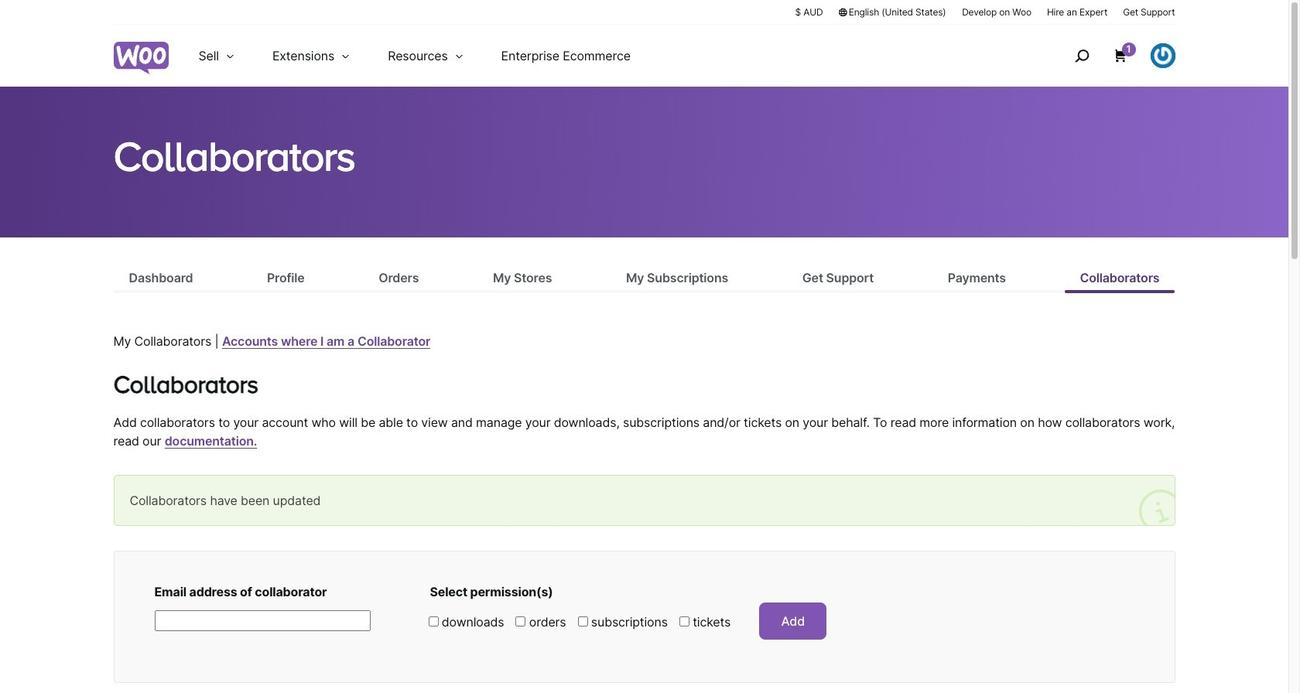 Task type: describe. For each thing, give the bounding box(es) containing it.
open account menu image
[[1151, 43, 1176, 68]]



Task type: locate. For each thing, give the bounding box(es) containing it.
search image
[[1069, 43, 1094, 68]]

None checkbox
[[428, 617, 439, 627], [578, 617, 588, 627], [428, 617, 439, 627], [578, 617, 588, 627]]

service navigation menu element
[[1042, 31, 1176, 81]]

None checkbox
[[516, 617, 526, 627], [680, 617, 690, 627], [516, 617, 526, 627], [680, 617, 690, 627]]



